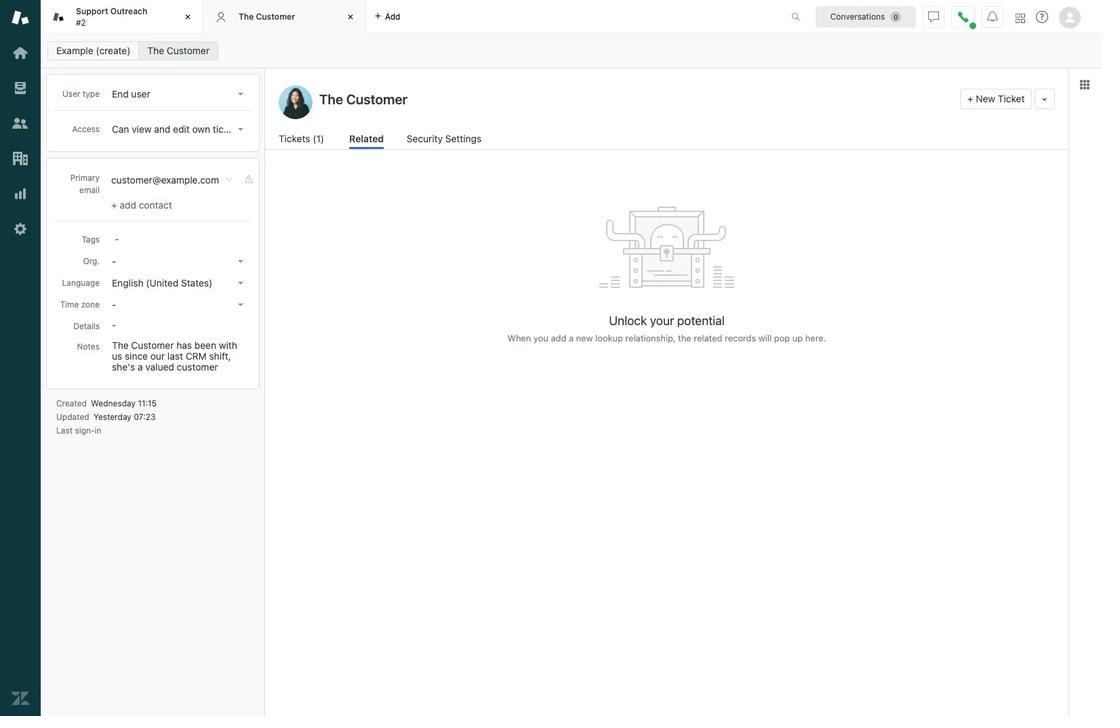 Task type: locate. For each thing, give the bounding box(es) containing it.
0 vertical spatial - button
[[108, 252, 249, 271]]

2 - button from the top
[[108, 296, 249, 315]]

1 vertical spatial add
[[120, 199, 136, 211]]

0 vertical spatial customer
[[256, 11, 295, 22]]

+ for + add contact
[[111, 199, 117, 211]]

+ inside button
[[968, 93, 974, 104]]

close image
[[181, 10, 195, 24]]

apps image
[[1080, 79, 1090, 90]]

organizations image
[[12, 150, 29, 167]]

user
[[131, 88, 150, 100]]

1 horizontal spatial the customer
[[239, 11, 295, 22]]

4 arrow down image from the top
[[238, 304, 243, 307]]

arrow down image
[[238, 93, 243, 96], [238, 260, 243, 263], [238, 282, 243, 285], [238, 304, 243, 307]]

+ left new
[[968, 93, 974, 104]]

contact
[[139, 199, 172, 211]]

2 horizontal spatial the
[[239, 11, 254, 22]]

+
[[968, 93, 974, 104], [111, 199, 117, 211]]

arrow down image inside english (united states) button
[[238, 282, 243, 285]]

can view and edit own tickets only button
[[108, 120, 263, 139]]

1 - from the top
[[112, 256, 116, 267]]

a inside the customer has been with us since our last crm shift, she's a valued customer
[[138, 361, 143, 373]]

0 horizontal spatial +
[[111, 199, 117, 211]]

secondary element
[[41, 37, 1101, 64]]

customer
[[256, 11, 295, 22], [167, 45, 209, 56], [131, 340, 174, 351]]

yesterday
[[94, 412, 131, 422]]

customers image
[[12, 115, 29, 132]]

pop
[[774, 333, 790, 344]]

the right close image
[[239, 11, 254, 22]]

0 vertical spatial +
[[968, 93, 974, 104]]

tickets
[[213, 123, 242, 135]]

arrow down image down - field
[[238, 260, 243, 263]]

end user
[[112, 88, 150, 100]]

customer inside 'secondary' element
[[167, 45, 209, 56]]

time zone
[[60, 300, 100, 310]]

2 vertical spatial add
[[551, 333, 566, 344]]

unlock your potential when you add a new lookup relationship, the related records will pop up here.
[[508, 314, 826, 344]]

2 - from the top
[[112, 299, 116, 311]]

since
[[125, 351, 148, 362]]

new
[[576, 333, 593, 344]]

the customer
[[239, 11, 295, 22], [147, 45, 209, 56]]

up
[[793, 333, 803, 344]]

arrow down image inside 'end user' "button"
[[238, 93, 243, 96]]

the
[[678, 333, 692, 344]]

reporting image
[[12, 185, 29, 203]]

add right you
[[551, 333, 566, 344]]

1 vertical spatial the
[[147, 45, 164, 56]]

1 horizontal spatial a
[[569, 333, 574, 344]]

tickets
[[279, 133, 310, 144]]

1 vertical spatial -
[[112, 299, 116, 311]]

edit
[[173, 123, 190, 135]]

and
[[154, 123, 170, 135]]

conversations
[[830, 11, 885, 21]]

here.
[[805, 333, 826, 344]]

crm
[[186, 351, 207, 362]]

our
[[150, 351, 165, 362]]

security settings link
[[407, 132, 485, 149]]

conversations button
[[816, 6, 916, 27]]

arrow down image right states)
[[238, 282, 243, 285]]

related
[[349, 133, 384, 144]]

1 horizontal spatial the
[[147, 45, 164, 56]]

- for time zone
[[112, 299, 116, 311]]

0 vertical spatial the
[[239, 11, 254, 22]]

add inside unlock your potential when you add a new lookup relationship, the related records will pop up here.
[[551, 333, 566, 344]]

unlock
[[609, 314, 647, 328]]

primary
[[70, 173, 100, 183]]

-
[[112, 256, 116, 267], [112, 299, 116, 311]]

0 horizontal spatial the customer
[[147, 45, 209, 56]]

a right she's
[[138, 361, 143, 373]]

a
[[569, 333, 574, 344], [138, 361, 143, 373]]

arrow down image down english (united states) button on the left
[[238, 304, 243, 307]]

1 vertical spatial - button
[[108, 296, 249, 315]]

tickets (1) link
[[279, 132, 327, 149]]

settings
[[445, 133, 482, 144]]

- right zone
[[112, 299, 116, 311]]

the inside tab
[[239, 11, 254, 22]]

end user button
[[108, 85, 249, 104]]

add left the contact
[[120, 199, 136, 211]]

the up she's
[[112, 340, 129, 351]]

tab containing support outreach
[[41, 0, 203, 34]]

states)
[[181, 277, 212, 289]]

add
[[385, 11, 400, 21], [120, 199, 136, 211], [551, 333, 566, 344]]

11:15
[[138, 399, 157, 409]]

1 vertical spatial +
[[111, 199, 117, 211]]

add button
[[366, 0, 409, 33]]

the right the (create)
[[147, 45, 164, 56]]

0 vertical spatial a
[[569, 333, 574, 344]]

type
[[83, 89, 100, 99]]

outreach
[[110, 6, 147, 16]]

1 vertical spatial customer
[[167, 45, 209, 56]]

None text field
[[315, 89, 955, 109]]

english (united states) button
[[108, 274, 249, 293]]

own
[[192, 123, 210, 135]]

1 vertical spatial a
[[138, 361, 143, 373]]

2 horizontal spatial add
[[551, 333, 566, 344]]

a left new
[[569, 333, 574, 344]]

- button down english (united states) button on the left
[[108, 296, 249, 315]]

- button up english (united states) button on the left
[[108, 252, 249, 271]]

get help image
[[1036, 11, 1048, 23]]

1 horizontal spatial add
[[385, 11, 400, 21]]

views image
[[12, 79, 29, 97]]

details
[[73, 321, 100, 332]]

relationship,
[[625, 333, 676, 344]]

0 horizontal spatial a
[[138, 361, 143, 373]]

admin image
[[12, 220, 29, 238]]

customer inside the customer has been with us since our last crm shift, she's a valued customer
[[131, 340, 174, 351]]

when
[[508, 333, 531, 344]]

2 arrow down image from the top
[[238, 260, 243, 263]]

get started image
[[12, 44, 29, 62]]

arrow down image up arrow down icon
[[238, 93, 243, 96]]

example (create) button
[[47, 41, 139, 60]]

0 horizontal spatial the
[[112, 340, 129, 351]]

0 vertical spatial the customer
[[239, 11, 295, 22]]

arrow down image for language
[[238, 282, 243, 285]]

0 vertical spatial -
[[112, 256, 116, 267]]

the inside 'secondary' element
[[147, 45, 164, 56]]

shift,
[[209, 351, 231, 362]]

- right "org."
[[112, 256, 116, 267]]

with
[[219, 340, 237, 351]]

+ add contact
[[111, 199, 172, 211]]

0 vertical spatial add
[[385, 11, 400, 21]]

arrow down image for org.
[[238, 260, 243, 263]]

created wednesday 11:15 updated yesterday 07:23 last sign-in
[[56, 399, 157, 436]]

#2
[[76, 17, 86, 27]]

1 horizontal spatial +
[[968, 93, 974, 104]]

created
[[56, 399, 87, 409]]

arrow down image
[[238, 128, 243, 131]]

notes
[[77, 342, 100, 352]]

new
[[976, 93, 996, 104]]

related
[[694, 333, 723, 344]]

3 arrow down image from the top
[[238, 282, 243, 285]]

+ left the contact
[[111, 199, 117, 211]]

2 vertical spatial the
[[112, 340, 129, 351]]

the customer has been with us since our last crm shift, she's a valued customer
[[112, 340, 240, 373]]

tab
[[41, 0, 203, 34]]

add right close icon
[[385, 11, 400, 21]]

1 - button from the top
[[108, 252, 249, 271]]

view
[[132, 123, 152, 135]]

zone
[[81, 300, 100, 310]]

- button
[[108, 252, 249, 271], [108, 296, 249, 315]]

customer inside tab
[[256, 11, 295, 22]]

2 vertical spatial customer
[[131, 340, 174, 351]]

1 vertical spatial the customer
[[147, 45, 209, 56]]

ticket
[[998, 93, 1025, 104]]

0 horizontal spatial add
[[120, 199, 136, 211]]

1 arrow down image from the top
[[238, 93, 243, 96]]



Task type: describe. For each thing, give the bounding box(es) containing it.
customer@example.com
[[111, 174, 219, 186]]

support
[[76, 6, 108, 16]]

end
[[112, 88, 129, 100]]

(united
[[146, 277, 178, 289]]

the customer link
[[139, 41, 218, 60]]

email
[[79, 185, 100, 195]]

example (create)
[[56, 45, 130, 56]]

tags
[[82, 235, 100, 245]]

arrow down image for user type
[[238, 93, 243, 96]]

you
[[534, 333, 549, 344]]

english
[[112, 277, 143, 289]]

only
[[244, 123, 263, 135]]

records
[[725, 333, 756, 344]]

the inside the customer has been with us since our last crm shift, she's a valued customer
[[112, 340, 129, 351]]

related link
[[349, 132, 384, 149]]

potential
[[677, 314, 725, 328]]

example
[[56, 45, 93, 56]]

last
[[167, 351, 183, 362]]

support outreach #2
[[76, 6, 147, 27]]

the customer tab
[[203, 0, 366, 34]]

wednesday
[[91, 399, 136, 409]]

sign-
[[75, 426, 95, 436]]

- field
[[109, 231, 249, 246]]

add inside "dropdown button"
[[385, 11, 400, 21]]

she's
[[112, 361, 135, 373]]

the customer inside tab
[[239, 11, 295, 22]]

security
[[407, 133, 443, 144]]

security settings
[[407, 133, 482, 144]]

will
[[759, 333, 772, 344]]

+ new ticket button
[[960, 89, 1032, 109]]

language
[[62, 278, 100, 288]]

access
[[72, 124, 100, 134]]

org.
[[83, 256, 100, 267]]

a inside unlock your potential when you add a new lookup relationship, the related records will pop up here.
[[569, 333, 574, 344]]

- button for org.
[[108, 252, 249, 271]]

time
[[60, 300, 79, 310]]

(create)
[[96, 45, 130, 56]]

english (united states)
[[112, 277, 212, 289]]

lookup
[[595, 333, 623, 344]]

arrow down image for time zone
[[238, 304, 243, 307]]

can view and edit own tickets only
[[112, 123, 263, 135]]

07:23
[[134, 412, 156, 422]]

the customer inside 'secondary' element
[[147, 45, 209, 56]]

been
[[195, 340, 216, 351]]

has
[[176, 340, 192, 351]]

primary email
[[70, 173, 100, 195]]

customer
[[177, 361, 218, 373]]

user
[[62, 89, 80, 99]]

updated
[[56, 412, 89, 422]]

can
[[112, 123, 129, 135]]

us
[[112, 351, 122, 362]]

tickets (1)
[[279, 133, 324, 144]]

close image
[[344, 10, 357, 24]]

user type
[[62, 89, 100, 99]]

valued
[[145, 361, 174, 373]]

main element
[[0, 0, 41, 717]]

last
[[56, 426, 73, 436]]

(1)
[[313, 133, 324, 144]]

zendesk products image
[[1016, 13, 1025, 23]]

button displays agent's chat status as invisible. image
[[928, 11, 939, 22]]

+ for + new ticket
[[968, 93, 974, 104]]

tabs tab list
[[41, 0, 777, 34]]

zendesk image
[[12, 690, 29, 708]]

+ new ticket
[[968, 93, 1025, 104]]

- for org.
[[112, 256, 116, 267]]

zendesk support image
[[12, 9, 29, 26]]

- button for time zone
[[108, 296, 249, 315]]

in
[[95, 426, 101, 436]]

notifications image
[[987, 11, 998, 22]]

your
[[650, 314, 674, 328]]



Task type: vqa. For each thing, say whether or not it's contained in the screenshot.
related
yes



